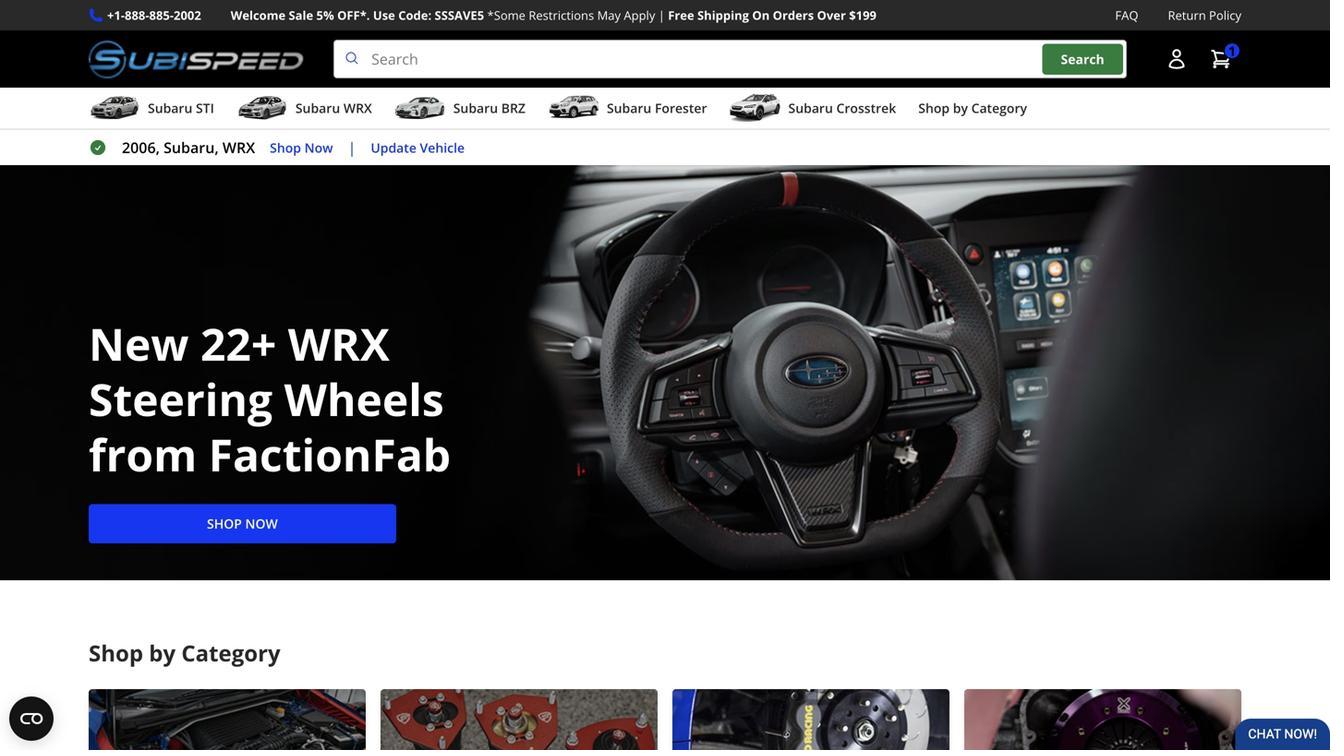 Task type: locate. For each thing, give the bounding box(es) containing it.
subaru for subaru brz
[[453, 99, 498, 117]]

1 vertical spatial wrx
[[222, 138, 255, 158]]

return
[[1168, 7, 1206, 24]]

1 vertical spatial shop by category
[[89, 639, 281, 669]]

steering
[[89, 369, 273, 429]]

0 vertical spatial shop by category
[[918, 99, 1027, 117]]

new
[[89, 313, 189, 374]]

orders
[[773, 7, 814, 24]]

2 vertical spatial wrx
[[288, 313, 390, 374]]

2 subaru from the left
[[295, 99, 340, 117]]

subaru sti
[[148, 99, 214, 117]]

update vehicle button
[[371, 137, 465, 158]]

update
[[371, 139, 416, 156]]

1 subaru from the left
[[148, 99, 192, 117]]

2002
[[174, 7, 201, 24]]

0 horizontal spatial by
[[149, 639, 176, 669]]

1 horizontal spatial category
[[971, 99, 1027, 117]]

4 subaru from the left
[[607, 99, 651, 117]]

1
[[1228, 42, 1236, 59]]

crosstrek
[[836, 99, 896, 117]]

0 vertical spatial |
[[658, 7, 665, 24]]

0 horizontal spatial shop
[[89, 639, 143, 669]]

subaru up now
[[295, 99, 340, 117]]

wrx inside dropdown button
[[343, 99, 372, 117]]

5 subaru from the left
[[788, 99, 833, 117]]

subaru crosstrek button
[[729, 92, 896, 129]]

+1-888-885-2002
[[107, 7, 201, 24]]

subaru left brz
[[453, 99, 498, 117]]

0 horizontal spatial category
[[181, 639, 281, 669]]

sale
[[289, 7, 313, 24]]

0 horizontal spatial |
[[348, 138, 356, 158]]

1 horizontal spatial shop
[[270, 139, 301, 156]]

0 vertical spatial by
[[953, 99, 968, 117]]

factionfab
[[208, 424, 451, 485]]

wheels
[[284, 369, 444, 429]]

category inside dropdown button
[[971, 99, 1027, 117]]

shop now link
[[89, 505, 396, 544]]

0 vertical spatial shop
[[918, 99, 950, 117]]

+1-
[[107, 7, 125, 24]]

| right now
[[348, 138, 356, 158]]

a subaru wrx thumbnail image image
[[236, 94, 288, 122]]

apply
[[624, 7, 655, 24]]

subaru forester
[[607, 99, 707, 117]]

category
[[971, 99, 1027, 117], [181, 639, 281, 669]]

1 vertical spatial |
[[348, 138, 356, 158]]

subispeed logo image
[[89, 40, 304, 79]]

subaru left 'sti'
[[148, 99, 192, 117]]

2 horizontal spatial shop
[[918, 99, 950, 117]]

1 horizontal spatial |
[[658, 7, 665, 24]]

22+
[[200, 313, 276, 374]]

subaru forester button
[[548, 92, 707, 129]]

subaru
[[148, 99, 192, 117], [295, 99, 340, 117], [453, 99, 498, 117], [607, 99, 651, 117], [788, 99, 833, 117]]

1 horizontal spatial by
[[953, 99, 968, 117]]

wrx inside new 22+ wrx steering wheels from factionfab
[[288, 313, 390, 374]]

sssave5
[[435, 7, 484, 24]]

by
[[953, 99, 968, 117], [149, 639, 176, 669]]

update vehicle
[[371, 139, 465, 156]]

subaru brz
[[453, 99, 526, 117]]

subaru wrx button
[[236, 92, 372, 129]]

1 vertical spatial shop
[[270, 139, 301, 156]]

0 vertical spatial wrx
[[343, 99, 372, 117]]

1 button
[[1201, 41, 1241, 78]]

shop by category
[[918, 99, 1027, 117], [89, 639, 281, 669]]

wrx for subaru,
[[222, 138, 255, 158]]

subaru left forester
[[607, 99, 651, 117]]

subaru for subaru wrx
[[295, 99, 340, 117]]

shop
[[918, 99, 950, 117], [270, 139, 301, 156], [89, 639, 143, 669]]

subaru right a subaru crosstrek thumbnail image
[[788, 99, 833, 117]]

0 vertical spatial category
[[971, 99, 1027, 117]]

search button
[[1042, 44, 1123, 75]]

code:
[[398, 7, 431, 24]]

wrx for 22+
[[288, 313, 390, 374]]

subaru inside dropdown button
[[148, 99, 192, 117]]

a subaru forester thumbnail image image
[[548, 94, 599, 122]]

|
[[658, 7, 665, 24], [348, 138, 356, 158]]

restrictions
[[529, 7, 594, 24]]

wrx
[[343, 99, 372, 117], [222, 138, 255, 158], [288, 313, 390, 374]]

3 subaru from the left
[[453, 99, 498, 117]]

subaru for subaru forester
[[607, 99, 651, 117]]

1 horizontal spatial shop by category
[[918, 99, 1027, 117]]

policy
[[1209, 7, 1241, 24]]

2006,
[[122, 138, 160, 158]]

| left free on the right top
[[658, 7, 665, 24]]

new 22+ wrx steering wheels from factionfab
[[89, 313, 451, 485]]



Task type: describe. For each thing, give the bounding box(es) containing it.
brz
[[501, 99, 526, 117]]

over
[[817, 7, 846, 24]]

subaru wrx
[[295, 99, 372, 117]]

5%
[[316, 7, 334, 24]]

shop inside dropdown button
[[918, 99, 950, 117]]

from
[[89, 424, 197, 485]]

vehicle
[[420, 139, 465, 156]]

$199
[[849, 7, 877, 24]]

return policy
[[1168, 7, 1241, 24]]

welcome sale 5% off*. use code: sssave5 *some restrictions may apply | free shipping on orders over $199
[[231, 7, 877, 24]]

shop now
[[207, 515, 278, 533]]

faq link
[[1115, 6, 1138, 25]]

shop by category button
[[918, 92, 1027, 129]]

engine image
[[89, 690, 366, 751]]

brakes image
[[672, 690, 950, 751]]

on
[[752, 7, 770, 24]]

by inside dropdown button
[[953, 99, 968, 117]]

2006, subaru, wrx
[[122, 138, 255, 158]]

885-
[[149, 7, 174, 24]]

open widget image
[[9, 697, 54, 742]]

now
[[245, 515, 278, 533]]

return policy link
[[1168, 6, 1241, 25]]

subaru for subaru crosstrek
[[788, 99, 833, 117]]

suspension image
[[381, 690, 658, 751]]

0 horizontal spatial shop by category
[[89, 639, 281, 669]]

off*.
[[337, 7, 370, 24]]

subaru for subaru sti
[[148, 99, 192, 117]]

use
[[373, 7, 395, 24]]

faq
[[1115, 7, 1138, 24]]

subaru brz button
[[394, 92, 526, 129]]

subaru,
[[164, 138, 219, 158]]

a subaru brz thumbnail image image
[[394, 94, 446, 122]]

subaru crosstrek
[[788, 99, 896, 117]]

subaru sti button
[[89, 92, 214, 129]]

+1-888-885-2002 link
[[107, 6, 201, 25]]

search
[[1061, 50, 1104, 68]]

steering wheel image
[[0, 165, 1330, 581]]

shipping
[[697, 7, 749, 24]]

button image
[[1166, 48, 1188, 70]]

search input field
[[334, 40, 1127, 79]]

may
[[597, 7, 621, 24]]

a subaru crosstrek thumbnail image image
[[729, 94, 781, 122]]

shop now link
[[270, 137, 333, 158]]

free
[[668, 7, 694, 24]]

sti
[[196, 99, 214, 117]]

now
[[304, 139, 333, 156]]

welcome
[[231, 7, 286, 24]]

888-
[[125, 7, 149, 24]]

1 vertical spatial by
[[149, 639, 176, 669]]

2 vertical spatial shop
[[89, 639, 143, 669]]

forester
[[655, 99, 707, 117]]

shop
[[207, 515, 242, 533]]

drivetrain image
[[964, 690, 1241, 751]]

shop now
[[270, 139, 333, 156]]

1 vertical spatial category
[[181, 639, 281, 669]]

*some
[[487, 7, 526, 24]]

a subaru sti thumbnail image image
[[89, 94, 140, 122]]



Task type: vqa. For each thing, say whether or not it's contained in the screenshot.
and to the bottom
no



